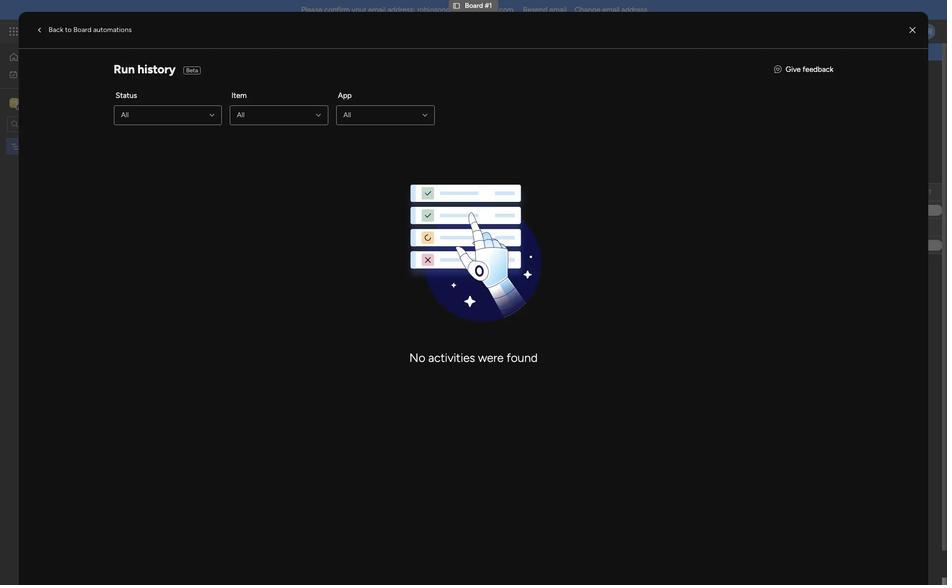 Task type: describe. For each thing, give the bounding box(es) containing it.
were
[[478, 351, 504, 365]]

Priority field
[[491, 187, 518, 198]]

track
[[358, 92, 373, 100]]

home button
[[6, 49, 106, 65]]

work
[[80, 26, 97, 37]]

where
[[383, 92, 402, 100]]

status
[[116, 91, 137, 100]]

anyone
[[515, 47, 540, 57]]

manage
[[151, 92, 175, 100]]

priority
[[494, 188, 516, 196]]

manage any type of project. assign owners, set timelines and keep track of where your project stands. button
[[149, 90, 480, 102]]

item
[[231, 91, 247, 100]]

all for status
[[121, 111, 129, 119]]

on
[[542, 47, 551, 57]]

beta
[[186, 67, 198, 74]]

run history
[[114, 62, 176, 76]]

any
[[177, 92, 188, 100]]

link
[[642, 47, 653, 57]]

robinsongreg175@gmail.com
[[417, 5, 514, 14]]

activity button
[[808, 71, 855, 87]]

1 vertical spatial to
[[505, 47, 513, 57]]

app
[[338, 91, 352, 100]]

column information image
[[457, 189, 464, 196]]

Search in workspace field
[[21, 118, 82, 130]]

back to board automations
[[49, 26, 132, 34]]

date
[[436, 188, 450, 196]]

1 vertical spatial board #1
[[150, 68, 219, 90]]

type
[[190, 92, 204, 100]]

email for resend email
[[549, 5, 567, 14]]

this
[[436, 47, 450, 57]]

your inside "button"
[[404, 92, 418, 100]]

0 vertical spatial board
[[465, 1, 483, 10]]

workspace selection element
[[9, 97, 82, 110]]

timeline
[[901, 188, 927, 196]]

to inside back to board automations button
[[65, 26, 72, 34]]

activity
[[812, 75, 836, 83]]

history
[[138, 62, 176, 76]]

management
[[99, 26, 153, 37]]

the
[[553, 47, 565, 57]]

1 horizontal spatial board #1
[[465, 1, 492, 10]]

0 vertical spatial #1
[[485, 1, 492, 10]]

table
[[212, 109, 228, 118]]

monday
[[44, 26, 78, 37]]

greg robinson image
[[919, 24, 935, 39]]

change email address link
[[575, 5, 647, 14]]

give feedback link
[[774, 64, 833, 75]]

all for app
[[343, 111, 351, 119]]

23
[[439, 207, 446, 214]]

board inside back to board automations button
[[73, 26, 91, 34]]

address
[[621, 5, 647, 14]]

due date
[[422, 188, 450, 196]]

nov 23
[[425, 207, 446, 214]]

Board #1 field
[[147, 68, 221, 90]]

set
[[287, 92, 297, 100]]

my work image
[[9, 70, 18, 79]]

1 email from the left
[[368, 5, 386, 14]]

shareable
[[606, 47, 640, 57]]

main workspace
[[23, 98, 81, 107]]

board
[[452, 47, 472, 57]]

owners,
[[262, 92, 286, 100]]

due
[[422, 188, 434, 196]]

with
[[583, 47, 598, 57]]

keep
[[341, 92, 356, 100]]

automations
[[93, 26, 132, 34]]

timelines
[[299, 92, 326, 100]]

v2 user feedback image
[[774, 64, 782, 75]]

Timeline 1 field
[[899, 187, 934, 198]]

this  board is visible to anyone on the web with a shareable link
[[436, 47, 653, 57]]



Task type: vqa. For each thing, say whether or not it's contained in the screenshot.
"Calendar"
yes



Task type: locate. For each thing, give the bounding box(es) containing it.
1 all from the left
[[121, 111, 129, 119]]

#1 up visible
[[485, 1, 492, 10]]

0 vertical spatial to
[[65, 26, 72, 34]]

to right the back
[[65, 26, 72, 34]]

all for item
[[237, 111, 245, 119]]

nov
[[425, 207, 437, 214]]

select product image
[[9, 27, 19, 36]]

0 horizontal spatial all
[[121, 111, 129, 119]]

1 vertical spatial board
[[73, 26, 91, 34]]

project.
[[214, 92, 238, 100]]

0 vertical spatial your
[[352, 5, 366, 14]]

assign
[[239, 92, 260, 100]]

give feedback
[[786, 65, 833, 74]]

m
[[11, 98, 17, 107]]

2 all from the left
[[237, 111, 245, 119]]

give
[[786, 65, 801, 74]]

of right type
[[206, 92, 212, 100]]

of right track
[[375, 92, 382, 100]]

monday work management
[[44, 26, 153, 37]]

manage any type of project. assign owners, set timelines and keep track of where your project stands.
[[151, 92, 466, 100]]

#1 right beta
[[200, 68, 219, 90]]

0 horizontal spatial of
[[206, 92, 212, 100]]

workspace image
[[9, 97, 19, 108]]

1 horizontal spatial all
[[237, 111, 245, 119]]

board
[[465, 1, 483, 10], [73, 26, 91, 34], [150, 68, 196, 90]]

#1
[[485, 1, 492, 10], [200, 68, 219, 90]]

workspace
[[42, 98, 81, 107]]

Due date field
[[419, 187, 452, 198]]

all down status
[[121, 111, 129, 119]]

please
[[301, 5, 322, 14]]

3 all from the left
[[343, 111, 351, 119]]

1 horizontal spatial email
[[549, 5, 567, 14]]

1 horizontal spatial board
[[150, 68, 196, 90]]

board #1 up is
[[465, 1, 492, 10]]

resend email link
[[523, 5, 567, 14]]

2 horizontal spatial email
[[602, 5, 620, 14]]

list box
[[0, 136, 126, 288]]

activities
[[428, 351, 475, 365]]

no
[[409, 351, 425, 365]]

1 vertical spatial #1
[[200, 68, 219, 90]]

resend email
[[523, 5, 567, 14]]

your right 'where'
[[404, 92, 418, 100]]

back
[[49, 26, 63, 34]]

medium
[[492, 206, 517, 214]]

a
[[600, 47, 604, 57]]

run
[[114, 62, 135, 76]]

option
[[0, 138, 126, 140]]

timeline 1
[[901, 188, 931, 196]]

0 horizontal spatial board #1
[[150, 68, 219, 90]]

feedback
[[803, 65, 833, 74]]

please confirm your email address: robinsongreg175@gmail.com
[[301, 5, 514, 14]]

all down keep
[[343, 111, 351, 119]]

board #1 up any
[[150, 68, 219, 90]]

0 horizontal spatial your
[[352, 5, 366, 14]]

1
[[929, 188, 931, 196]]

all
[[121, 111, 129, 119], [237, 111, 245, 119], [343, 111, 351, 119]]

email right resend
[[549, 5, 567, 14]]

confirm
[[324, 5, 350, 14]]

2 vertical spatial board
[[150, 68, 196, 90]]

0 horizontal spatial #1
[[200, 68, 219, 90]]

2 of from the left
[[375, 92, 382, 100]]

resend
[[523, 5, 547, 14]]

email
[[368, 5, 386, 14], [549, 5, 567, 14], [602, 5, 620, 14]]

email right the change
[[602, 5, 620, 14]]

to right visible
[[505, 47, 513, 57]]

2 horizontal spatial all
[[343, 111, 351, 119]]

board #1
[[465, 1, 492, 10], [150, 68, 219, 90]]

and
[[328, 92, 340, 100]]

your right confirm
[[352, 5, 366, 14]]

your
[[352, 5, 366, 14], [404, 92, 418, 100]]

0 horizontal spatial to
[[65, 26, 72, 34]]

calendar button
[[236, 106, 278, 122]]

email for change email address
[[602, 5, 620, 14]]

change email address
[[575, 5, 647, 14]]

1 horizontal spatial of
[[375, 92, 382, 100]]

table button
[[205, 106, 236, 122]]

1 vertical spatial your
[[404, 92, 418, 100]]

home
[[23, 53, 42, 61]]

all down item
[[237, 111, 245, 119]]

stands.
[[444, 92, 466, 100]]

calendar
[[243, 109, 271, 118]]

change
[[575, 5, 600, 14]]

email left address:
[[368, 5, 386, 14]]

address:
[[387, 5, 415, 14]]

0 horizontal spatial board
[[73, 26, 91, 34]]

main
[[23, 98, 40, 107]]

web
[[567, 47, 581, 57]]

3 email from the left
[[602, 5, 620, 14]]

to
[[65, 26, 72, 34], [505, 47, 513, 57]]

project
[[420, 92, 442, 100]]

0 horizontal spatial email
[[368, 5, 386, 14]]

no activities were found
[[409, 351, 538, 365]]

is
[[474, 47, 480, 57]]

2 email from the left
[[549, 5, 567, 14]]

visible
[[482, 47, 503, 57]]

0 vertical spatial board #1
[[465, 1, 492, 10]]

2 horizontal spatial board
[[465, 1, 483, 10]]

1 horizontal spatial to
[[505, 47, 513, 57]]

1 horizontal spatial #1
[[485, 1, 492, 10]]

back to board automations button
[[31, 22, 136, 38]]

1 horizontal spatial your
[[404, 92, 418, 100]]

1 of from the left
[[206, 92, 212, 100]]

of
[[206, 92, 212, 100], [375, 92, 382, 100]]

found
[[507, 351, 538, 365]]



